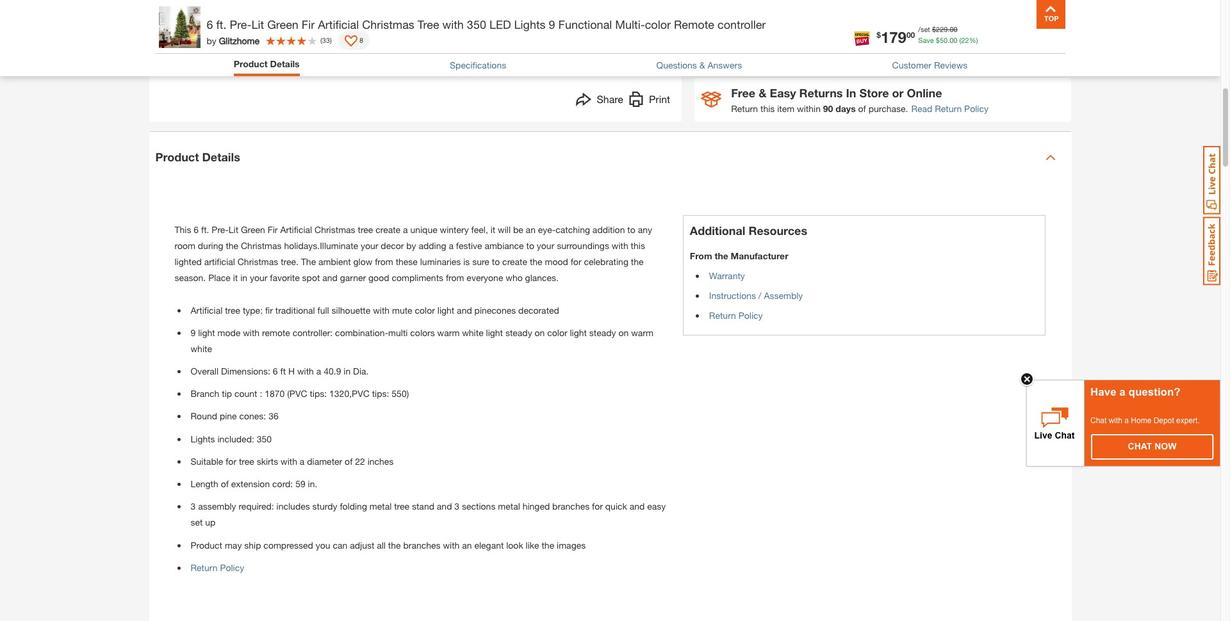 Task type: vqa. For each thing, say whether or not it's contained in the screenshot.
the topmost ':'
no



Task type: describe. For each thing, give the bounding box(es) containing it.
share button
[[577, 92, 624, 110]]

full
[[318, 305, 329, 316]]

glitzhome pre lit christmas trees 2014600019 44.5 image
[[158, 0, 214, 49]]

00 inside '$ 179 00'
[[907, 30, 916, 39]]

during
[[198, 240, 223, 251]]

manufacturer
[[731, 250, 789, 261]]

and inside this 6 ft. pre-lit green fir artificial christmas tree create a unique wintery feel, it will be an eye-catching addition to any room during the christmas holidays.illuminate your decor by adding a festive ambiance to your surroundings with this lighted artificial christmas tree. the ambient glow from these luminaries is sure to create the mood for celebrating the season. place it in your favorite spot and garner good compliments from everyone who glances.
[[323, 273, 338, 284]]

type:
[[243, 305, 263, 316]]

policy inside free & easy returns in store or online return this item within 90 days of purchase. read return policy
[[965, 103, 989, 114]]

specifications
[[450, 60, 507, 70]]

1 metal from the left
[[370, 501, 392, 512]]

product image image
[[159, 6, 200, 48]]

in.
[[308, 479, 318, 490]]

return down up
[[191, 563, 218, 574]]

who
[[506, 273, 523, 284]]

the up artificial
[[226, 240, 239, 251]]

2 on from the left
[[619, 327, 629, 338]]

everyone
[[467, 273, 503, 284]]

return down free
[[731, 103, 758, 114]]

1 vertical spatial product details
[[155, 150, 240, 164]]

the right like
[[542, 540, 555, 551]]

:
[[260, 389, 262, 400]]

pre- inside this 6 ft. pre-lit green fir artificial christmas tree create a unique wintery feel, it will be an eye-catching addition to any room during the christmas holidays.illuminate your decor by adding a festive ambiance to your surroundings with this lighted artificial christmas tree. the ambient glow from these luminaries is sure to create the mood for celebrating the season. place it in your favorite spot and garner good compliments from everyone who glances.
[[212, 224, 229, 235]]

1 horizontal spatial of
[[345, 456, 353, 467]]

stand
[[412, 501, 435, 512]]

of inside free & easy returns in store or online return this item within 90 days of purchase. read return policy
[[859, 103, 866, 114]]

read
[[912, 103, 933, 114]]

an inside this 6 ft. pre-lit green fir artificial christmas tree create a unique wintery feel, it will be an eye-catching addition to any room during the christmas holidays.illuminate your decor by adding a festive ambiance to your surroundings with this lighted artificial christmas tree. the ambient glow from these luminaries is sure to create the mood for celebrating the season. place it in your favorite spot and garner good compliments from everyone who glances.
[[526, 224, 536, 235]]

round pine cones: 36
[[191, 411, 279, 422]]

90
[[824, 103, 834, 114]]

mute
[[392, 305, 413, 316]]

1 horizontal spatial details
[[270, 58, 300, 69]]

50
[[940, 36, 948, 44]]

$ right /set
[[933, 25, 937, 33]]

2 metal from the left
[[498, 501, 520, 512]]

in inside this 6 ft. pre-lit green fir artificial christmas tree create a unique wintery feel, it will be an eye-catching addition to any room during the christmas holidays.illuminate your decor by adding a festive ambiance to your surroundings with this lighted artificial christmas tree. the ambient glow from these luminaries is sure to create the mood for celebrating the season. place it in your favorite spot and garner good compliments from everyone who glances.
[[240, 273, 247, 284]]

addition
[[593, 224, 625, 235]]

tree left the 'skirts'
[[239, 456, 254, 467]]

garner
[[340, 273, 366, 284]]

0 vertical spatial product
[[234, 58, 268, 69]]

home
[[1132, 416, 1152, 425]]

with right chat
[[1109, 416, 1123, 425]]

ship
[[244, 540, 261, 551]]

wintery
[[440, 224, 469, 235]]

0 horizontal spatial it
[[233, 273, 238, 284]]

with inside this 6 ft. pre-lit green fir artificial christmas tree create a unique wintery feel, it will be an eye-catching addition to any room during the christmas holidays.illuminate your decor by adding a festive ambiance to your surroundings with this lighted artificial christmas tree. the ambient glow from these luminaries is sure to create the mood for celebrating the season. place it in your favorite spot and garner good compliments from everyone who glances.
[[612, 240, 629, 251]]

read return policy link
[[912, 102, 989, 115]]

compliments
[[392, 273, 444, 284]]

return right read
[[935, 103, 962, 114]]

branch
[[191, 389, 219, 400]]

1 vertical spatial return policy
[[191, 563, 244, 574]]

eye-
[[538, 224, 556, 235]]

this 6 ft. pre-lit green fir artificial christmas tree create a unique wintery feel, it will be an eye-catching addition to any room during the christmas holidays.illuminate your decor by adding a festive ambiance to your surroundings with this lighted artificial christmas tree. the ambient glow from these luminaries is sure to create the mood for celebrating the season. place it in your favorite spot and garner good compliments from everyone who glances.
[[175, 224, 653, 284]]

feedback link image
[[1204, 217, 1221, 286]]

have a question?
[[1091, 386, 1181, 398]]

1 vertical spatial return policy link
[[191, 563, 244, 574]]

you
[[316, 540, 331, 551]]

1 3 from the left
[[191, 501, 196, 512]]

/
[[759, 290, 762, 301]]

christmas up holidays.illuminate
[[315, 224, 356, 235]]

by glitzhome
[[207, 35, 260, 46]]

free & easy returns in store or online return this item within 90 days of purchase. read return policy
[[731, 86, 989, 114]]

tree.
[[281, 257, 299, 267]]

+
[[764, 38, 773, 56]]

2 vertical spatial artificial
[[191, 305, 223, 316]]

the up glances.
[[530, 257, 543, 267]]

2 horizontal spatial your
[[537, 240, 555, 251]]

1 vertical spatial for
[[226, 456, 237, 467]]

1 on from the left
[[535, 327, 545, 338]]

this inside this 6 ft. pre-lit green fir artificial christmas tree create a unique wintery feel, it will be an eye-catching addition to any room during the christmas holidays.illuminate your decor by adding a festive ambiance to your surroundings with this lighted artificial christmas tree. the ambient glow from these luminaries is sure to create the mood for celebrating the season. place it in your favorite spot and garner good compliments from everyone who glances.
[[631, 240, 645, 251]]

0 vertical spatial return policy
[[709, 310, 763, 321]]

for inside this 6 ft. pre-lit green fir artificial christmas tree create a unique wintery feel, it will be an eye-catching addition to any room during the christmas holidays.illuminate your decor by adding a festive ambiance to your surroundings with this lighted artificial christmas tree. the ambient glow from these luminaries is sure to create the mood for celebrating the season. place it in your favorite spot and garner good compliments from everyone who glances.
[[571, 257, 582, 267]]

remote
[[262, 327, 290, 338]]

6 inside this 6 ft. pre-lit green fir artificial christmas tree create a unique wintery feel, it will be an eye-catching addition to any room during the christmas holidays.illuminate your decor by adding a festive ambiance to your surroundings with this lighted artificial christmas tree. the ambient glow from these luminaries is sure to create the mood for celebrating the season. place it in your favorite spot and garner good compliments from everyone who glances.
[[194, 224, 199, 235]]

1870
[[265, 389, 285, 400]]

1 horizontal spatial pre-
[[230, 17, 252, 31]]

and right stand
[[437, 501, 452, 512]]

count
[[235, 389, 257, 400]]

chat
[[1091, 416, 1107, 425]]

diameter
[[307, 456, 342, 467]]

ft. inside this 6 ft. pre-lit green fir artificial christmas tree create a unique wintery feel, it will be an eye-catching addition to any room during the christmas holidays.illuminate your decor by adding a festive ambiance to your surroundings with this lighted artificial christmas tree. the ambient glow from these luminaries is sure to create the mood for celebrating the season. place it in your favorite spot and garner good compliments from everyone who glances.
[[201, 224, 209, 235]]

favorite
[[270, 273, 300, 284]]

mode
[[218, 327, 241, 338]]

customer
[[893, 60, 932, 70]]

( 33 )
[[320, 36, 332, 44]]

1 vertical spatial details
[[202, 150, 240, 164]]

1 horizontal spatial 9
[[549, 17, 556, 31]]

color inside 9 light mode with remote controller: combination-multi colors warm white light steady on color light steady on warm white
[[548, 327, 568, 338]]

remote
[[674, 17, 715, 31]]

0 horizontal spatial lights
[[191, 434, 215, 445]]

+ button
[[755, 34, 782, 61]]

chat
[[1129, 441, 1153, 452]]

36
[[269, 411, 279, 422]]

answers
[[708, 60, 742, 70]]

controller:
[[293, 327, 333, 338]]

caret image
[[1046, 152, 1056, 163]]

for inside 3 assembly required: includes sturdy folding metal tree stand and 3 sections metal hinged branches for quick and easy set up
[[592, 501, 603, 512]]

images
[[557, 540, 586, 551]]

product may ship compressed you can adjust all the branches with an elegant look like the images
[[191, 540, 586, 551]]

multi-
[[616, 17, 645, 31]]

artificial
[[204, 257, 235, 267]]

christmas up the 8
[[362, 17, 415, 31]]

ambiance
[[485, 240, 524, 251]]

folding
[[340, 501, 367, 512]]

easy
[[770, 86, 796, 100]]

a right have
[[1120, 386, 1126, 398]]

1 vertical spatial 350
[[257, 434, 272, 445]]

chat with a home depot expert.
[[1091, 416, 1200, 425]]

have
[[1091, 386, 1117, 398]]

set
[[191, 518, 203, 528]]

days
[[836, 103, 856, 114]]

place
[[208, 273, 231, 284]]

combination-
[[335, 327, 389, 338]]

/set $ 229 . 00 save $ 50 . 00 ( 22 %)
[[919, 25, 978, 44]]

1320,pvc
[[330, 389, 370, 400]]

0 horizontal spatial from
[[375, 257, 393, 267]]

229
[[937, 25, 948, 33]]

by inside this 6 ft. pre-lit green fir artificial christmas tree create a unique wintery feel, it will be an eye-catching addition to any room during the christmas holidays.illuminate your decor by adding a festive ambiance to your surroundings with this lighted artificial christmas tree. the ambient glow from these luminaries is sure to create the mood for celebrating the season. place it in your favorite spot and garner good compliments from everyone who glances.
[[407, 240, 416, 251]]

0 vertical spatial lights
[[514, 17, 546, 31]]

to inside add to cart button
[[882, 42, 892, 54]]

pinecones
[[475, 305, 516, 316]]

0 horizontal spatial your
[[250, 273, 268, 284]]

to right ambiance at the left top of page
[[527, 240, 535, 251]]

9 light mode with remote controller: combination-multi colors warm white light steady on color light steady on warm white
[[191, 327, 654, 354]]

holidays.illuminate
[[284, 240, 358, 251]]

the right all
[[388, 540, 401, 551]]

2 horizontal spatial 6
[[273, 366, 278, 377]]

0 vertical spatial return policy link
[[709, 310, 763, 321]]

0 vertical spatial artificial
[[318, 17, 359, 31]]

with right h
[[297, 366, 314, 377]]

colors
[[410, 327, 435, 338]]

22 inside /set $ 229 . 00 save $ 50 . 00 ( 22 %)
[[962, 36, 970, 44]]

0 vertical spatial create
[[376, 224, 401, 235]]

1 vertical spatial branches
[[403, 540, 441, 551]]

/set
[[919, 25, 931, 33]]

0 horizontal spatial by
[[207, 35, 217, 46]]

(pvc
[[287, 389, 307, 400]]

this inside free & easy returns in store or online return this item within 90 days of purchase. read return policy
[[761, 103, 775, 114]]

return down 'instructions'
[[709, 310, 736, 321]]

0 vertical spatial it
[[491, 224, 496, 235]]

1 tips: from the left
[[310, 389, 327, 400]]

2 vertical spatial product
[[191, 540, 222, 551]]

like
[[526, 540, 539, 551]]

feel,
[[472, 224, 488, 235]]

functional
[[559, 17, 612, 31]]

a left 40.9
[[317, 366, 321, 377]]

tree left type: at the left
[[225, 305, 240, 316]]

0 horizontal spatial 22
[[355, 456, 365, 467]]

decor
[[381, 240, 404, 251]]

add to cart
[[860, 42, 916, 54]]



Task type: locate. For each thing, give the bounding box(es) containing it.
reviews
[[935, 60, 968, 70]]

with inside 9 light mode with remote controller: combination-multi colors warm white light steady on color light steady on warm white
[[243, 327, 260, 338]]

1 horizontal spatial tips:
[[372, 389, 389, 400]]

1 horizontal spatial artificial
[[280, 224, 312, 235]]

it left will at the left
[[491, 224, 496, 235]]

icon image
[[701, 92, 722, 108]]

return policy down 'instructions'
[[709, 310, 763, 321]]

policy down the instructions / assembly
[[739, 310, 763, 321]]

free
[[731, 86, 756, 100]]

& left answers
[[700, 60, 705, 70]]

1 vertical spatial green
[[241, 224, 265, 235]]

instructions / assembly link
[[709, 290, 803, 301]]

1 vertical spatial fir
[[268, 224, 278, 235]]

2 ( from the left
[[320, 36, 322, 44]]

for down surroundings
[[571, 257, 582, 267]]

all
[[377, 540, 386, 551]]

season.
[[175, 273, 206, 284]]

0 vertical spatial of
[[859, 103, 866, 114]]

1 vertical spatial ft.
[[201, 224, 209, 235]]

for down the lights included: 350
[[226, 456, 237, 467]]

the right celebrating on the top of page
[[631, 257, 644, 267]]

( inside /set $ 229 . 00 save $ 50 . 00 ( 22 %)
[[960, 36, 962, 44]]

and left pinecones at the left of page
[[457, 305, 472, 316]]

0 vertical spatial color
[[645, 17, 671, 31]]

fir inside this 6 ft. pre-lit green fir artificial christmas tree create a unique wintery feel, it will be an eye-catching addition to any room during the christmas holidays.illuminate your decor by adding a festive ambiance to your surroundings with this lighted artificial christmas tree. the ambient glow from these luminaries is sure to create the mood for celebrating the season. place it in your favorite spot and garner good compliments from everyone who glances.
[[268, 224, 278, 235]]

22
[[962, 36, 970, 44], [355, 456, 365, 467]]

1 vertical spatial policy
[[739, 310, 763, 321]]

& inside free & easy returns in store or online return this item within 90 days of purchase. read return policy
[[759, 86, 767, 100]]

spot
[[302, 273, 320, 284]]

1 vertical spatial 6
[[194, 224, 199, 235]]

2 3 from the left
[[455, 501, 460, 512]]

- button
[[701, 34, 728, 61]]

. right /set
[[948, 25, 950, 33]]

additional resources
[[690, 224, 808, 238]]

3 left sections
[[455, 501, 460, 512]]

0 horizontal spatial an
[[462, 540, 472, 551]]

1 ( from the left
[[960, 36, 962, 44]]

2 horizontal spatial of
[[859, 103, 866, 114]]

inches
[[368, 456, 394, 467]]

1 . from the top
[[948, 25, 950, 33]]

traditional
[[275, 305, 315, 316]]

None field
[[728, 34, 755, 61]]

1 horizontal spatial on
[[619, 327, 629, 338]]

in
[[846, 86, 857, 100]]

return policy link
[[709, 310, 763, 321], [191, 563, 244, 574]]

within
[[797, 103, 821, 114]]

return policy link down "may"
[[191, 563, 244, 574]]

add
[[860, 42, 879, 54]]

green inside this 6 ft. pre-lit green fir artificial christmas tree create a unique wintery feel, it will be an eye-catching addition to any room during the christmas holidays.illuminate your decor by adding a festive ambiance to your surroundings with this lighted artificial christmas tree. the ambient glow from these luminaries is sure to create the mood for celebrating the season. place it in your favorite spot and garner good compliments from everyone who glances.
[[241, 224, 265, 235]]

0 horizontal spatial green
[[241, 224, 265, 235]]

now
[[1155, 441, 1177, 452]]

$ inside '$ 179 00'
[[877, 30, 881, 39]]

2 tips: from the left
[[372, 389, 389, 400]]

of
[[859, 103, 866, 114], [345, 456, 353, 467], [221, 479, 229, 490]]

0 horizontal spatial branches
[[403, 540, 441, 551]]

1 horizontal spatial for
[[571, 257, 582, 267]]

color down 'decorated'
[[548, 327, 568, 338]]

branches down 3 assembly required: includes sturdy folding metal tree stand and 3 sections metal hinged branches for quick and easy set up
[[403, 540, 441, 551]]

1 steady from the left
[[506, 327, 532, 338]]

lit
[[252, 17, 264, 31], [229, 224, 239, 235]]

1 horizontal spatial from
[[446, 273, 464, 284]]

overall
[[191, 366, 219, 377]]

white up overall at the left bottom of the page
[[191, 344, 212, 354]]

an right 'be'
[[526, 224, 536, 235]]

additional
[[690, 224, 746, 238]]

1 horizontal spatial green
[[267, 17, 299, 31]]

instructions
[[709, 290, 756, 301]]

1 horizontal spatial 350
[[467, 17, 486, 31]]

1 horizontal spatial your
[[361, 240, 378, 251]]

22 left inches on the bottom of the page
[[355, 456, 365, 467]]

h
[[288, 366, 295, 377]]

fir up the favorite
[[268, 224, 278, 235]]

2 vertical spatial of
[[221, 479, 229, 490]]

2 vertical spatial 6
[[273, 366, 278, 377]]

cord:
[[272, 479, 293, 490]]

can
[[333, 540, 348, 551]]

& for answers
[[700, 60, 705, 70]]

artificial up mode
[[191, 305, 223, 316]]

1 horizontal spatial color
[[548, 327, 568, 338]]

a left "home"
[[1125, 416, 1129, 425]]

artificial tree type: fir traditional full silhouette with mute color light and pinecones decorated
[[191, 305, 560, 316]]

0 vertical spatial green
[[267, 17, 299, 31]]

adjust
[[350, 540, 375, 551]]

1 vertical spatial lit
[[229, 224, 239, 235]]

0 horizontal spatial ft.
[[201, 224, 209, 235]]

9 inside 9 light mode with remote controller: combination-multi colors warm white light steady on color light steady on warm white
[[191, 327, 196, 338]]

with left the elegant
[[443, 540, 460, 551]]

1 vertical spatial artificial
[[280, 224, 312, 235]]

tree inside 3 assembly required: includes sturdy folding metal tree stand and 3 sections metal hinged branches for quick and easy set up
[[394, 501, 410, 512]]

1 horizontal spatial metal
[[498, 501, 520, 512]]

1 horizontal spatial &
[[759, 86, 767, 100]]

0 horizontal spatial policy
[[220, 563, 244, 574]]

$
[[933, 25, 937, 33], [877, 30, 881, 39], [936, 36, 940, 44]]

create up who on the top left of the page
[[503, 257, 528, 267]]

1 horizontal spatial by
[[407, 240, 416, 251]]

warranty
[[709, 270, 745, 281]]

lights down the round
[[191, 434, 215, 445]]

2 . from the top
[[948, 36, 950, 44]]

0 horizontal spatial pre-
[[212, 224, 229, 235]]

fir left the 8 dropdown button
[[302, 17, 315, 31]]

elegant
[[475, 540, 504, 551]]

celebrating
[[584, 257, 629, 267]]

6 right the this
[[194, 224, 199, 235]]

christmas up the favorite
[[238, 257, 278, 267]]

2 steady from the left
[[590, 327, 616, 338]]

policy down "may"
[[220, 563, 244, 574]]

with right mode
[[243, 327, 260, 338]]

it
[[491, 224, 496, 235], [233, 273, 238, 284]]

glances.
[[525, 273, 559, 284]]

tips:
[[310, 389, 327, 400], [372, 389, 389, 400]]

0 vertical spatial fir
[[302, 17, 315, 31]]

1 vertical spatial from
[[446, 273, 464, 284]]

& for easy
[[759, 86, 767, 100]]

suitable for tree skirts with a diameter of 22 inches
[[191, 456, 394, 467]]

sturdy
[[313, 501, 338, 512]]

00 up cart
[[907, 30, 916, 39]]

a left unique
[[403, 224, 408, 235]]

specifications button
[[450, 58, 507, 72], [450, 58, 507, 72]]

0 horizontal spatial 350
[[257, 434, 272, 445]]

customer reviews button
[[893, 58, 968, 72], [893, 58, 968, 72]]

be
[[513, 224, 524, 235]]

return policy down "may"
[[191, 563, 244, 574]]

( left )
[[320, 36, 322, 44]]

with left mute at the left of the page
[[373, 305, 390, 316]]

$ up add to cart
[[877, 30, 881, 39]]

00 right 229
[[950, 25, 958, 33]]

2 warm from the left
[[632, 327, 654, 338]]

create up decor
[[376, 224, 401, 235]]

mood
[[545, 257, 568, 267]]

the
[[301, 257, 316, 267]]

ft. up during
[[201, 224, 209, 235]]

your up glow
[[361, 240, 378, 251]]

0 horizontal spatial artificial
[[191, 305, 223, 316]]

of right diameter
[[345, 456, 353, 467]]

for
[[571, 257, 582, 267], [226, 456, 237, 467], [592, 501, 603, 512]]

1 vertical spatial color
[[415, 305, 435, 316]]

save
[[919, 36, 934, 44]]

from
[[375, 257, 393, 267], [446, 273, 464, 284]]

add to cart button
[[792, 34, 971, 62]]

6 up by glitzhome
[[207, 17, 213, 31]]

0 vertical spatial from
[[375, 257, 393, 267]]

top button
[[1037, 0, 1066, 29]]

59
[[296, 479, 306, 490]]

from
[[690, 250, 713, 261]]

1 horizontal spatial lit
[[252, 17, 264, 31]]

easy
[[648, 501, 666, 512]]

0 vertical spatial 6
[[207, 17, 213, 31]]

the right "from"
[[715, 250, 729, 261]]

0 horizontal spatial 9
[[191, 327, 196, 338]]

1 horizontal spatial 6
[[207, 17, 213, 31]]

skirts
[[257, 456, 278, 467]]

by left glitzhome
[[207, 35, 217, 46]]

0 horizontal spatial create
[[376, 224, 401, 235]]

2 horizontal spatial artificial
[[318, 17, 359, 31]]

0 horizontal spatial warm
[[438, 327, 460, 338]]

may
[[225, 540, 242, 551]]

is
[[464, 257, 470, 267]]

product details
[[234, 58, 300, 69], [155, 150, 240, 164]]

1 horizontal spatial in
[[344, 366, 351, 377]]

0 horizontal spatial return policy link
[[191, 563, 244, 574]]

0 vertical spatial by
[[207, 35, 217, 46]]

details
[[270, 58, 300, 69], [202, 150, 240, 164]]

.
[[948, 25, 950, 33], [948, 36, 950, 44]]

1 horizontal spatial branches
[[553, 501, 590, 512]]

with right tree
[[443, 17, 464, 31]]

or
[[893, 86, 904, 100]]

0 vertical spatial this
[[761, 103, 775, 114]]

lights right led
[[514, 17, 546, 31]]

artificial inside this 6 ft. pre-lit green fir artificial christmas tree create a unique wintery feel, it will be an eye-catching addition to any room during the christmas holidays.illuminate your decor by adding a festive ambiance to your surroundings with this lighted artificial christmas tree. the ambient glow from these luminaries is sure to create the mood for celebrating the season. place it in your favorite spot and garner good compliments from everyone who glances.
[[280, 224, 312, 235]]

0 horizontal spatial metal
[[370, 501, 392, 512]]

0 horizontal spatial in
[[240, 273, 247, 284]]

0 horizontal spatial 3
[[191, 501, 196, 512]]

light
[[438, 305, 455, 316], [198, 327, 215, 338], [486, 327, 503, 338], [570, 327, 587, 338]]

tree left stand
[[394, 501, 410, 512]]

live chat image
[[1204, 146, 1221, 215]]

1 horizontal spatial return policy link
[[709, 310, 763, 321]]

this left item
[[761, 103, 775, 114]]

lit up artificial
[[229, 224, 239, 235]]

6 ft. pre-lit green fir artificial christmas tree with 350 led lights 9 functional multi-color remote controller
[[207, 17, 766, 31]]

sections
[[462, 501, 496, 512]]

0 vertical spatial 350
[[467, 17, 486, 31]]

(
[[960, 36, 962, 44], [320, 36, 322, 44]]

return policy link down 'instructions'
[[709, 310, 763, 321]]

1 vertical spatial create
[[503, 257, 528, 267]]

artificial up )
[[318, 17, 359, 31]]

0 vertical spatial white
[[462, 327, 484, 338]]

1 vertical spatial product
[[155, 150, 199, 164]]

0 horizontal spatial lit
[[229, 224, 239, 235]]

0 vertical spatial .
[[948, 25, 950, 33]]

0 horizontal spatial tips:
[[310, 389, 327, 400]]

1 horizontal spatial fir
[[302, 17, 315, 31]]

0 vertical spatial lit
[[252, 17, 264, 31]]

1 warm from the left
[[438, 327, 460, 338]]

from up the good
[[375, 257, 393, 267]]

0 horizontal spatial fir
[[268, 224, 278, 235]]

3 assembly required: includes sturdy folding metal tree stand and 3 sections metal hinged branches for quick and easy set up
[[191, 501, 666, 528]]

your left the favorite
[[250, 273, 268, 284]]

a down wintery
[[449, 240, 454, 251]]

with
[[443, 17, 464, 31], [612, 240, 629, 251], [373, 305, 390, 316], [243, 327, 260, 338], [297, 366, 314, 377], [1109, 416, 1123, 425], [281, 456, 297, 467], [443, 540, 460, 551]]

1 horizontal spatial 22
[[962, 36, 970, 44]]

9 left mode
[[191, 327, 196, 338]]

1 horizontal spatial return policy
[[709, 310, 763, 321]]

3 up set
[[191, 501, 196, 512]]

pre- up glitzhome
[[230, 17, 252, 31]]

0 horizontal spatial this
[[631, 240, 645, 251]]

350 up the 'skirts'
[[257, 434, 272, 445]]

1 horizontal spatial create
[[503, 257, 528, 267]]

lit up glitzhome
[[252, 17, 264, 31]]

0 vertical spatial branches
[[553, 501, 590, 512]]

40.9
[[324, 366, 341, 377]]

1 horizontal spatial white
[[462, 327, 484, 338]]

0 vertical spatial in
[[240, 273, 247, 284]]

tips: right (pvc
[[310, 389, 327, 400]]

catching
[[556, 224, 590, 235]]

1 vertical spatial in
[[344, 366, 351, 377]]

00 right 50
[[950, 36, 958, 44]]

0 horizontal spatial for
[[226, 456, 237, 467]]

branches inside 3 assembly required: includes sturdy folding metal tree stand and 3 sections metal hinged branches for quick and easy set up
[[553, 501, 590, 512]]

0 vertical spatial an
[[526, 224, 536, 235]]

350 left led
[[467, 17, 486, 31]]

in right place
[[240, 273, 247, 284]]

from down is
[[446, 273, 464, 284]]

9 left functional
[[549, 17, 556, 31]]

product details button
[[234, 57, 300, 73], [234, 57, 300, 71], [149, 132, 1072, 183]]

. down 229
[[948, 36, 950, 44]]

1 horizontal spatial (
[[960, 36, 962, 44]]

1 vertical spatial by
[[407, 240, 416, 251]]

-
[[712, 38, 718, 56]]

22 right 50
[[962, 36, 970, 44]]

1 vertical spatial &
[[759, 86, 767, 100]]

to right sure
[[492, 257, 500, 267]]

decorated
[[519, 305, 560, 316]]

2 vertical spatial color
[[548, 327, 568, 338]]

color
[[645, 17, 671, 31], [415, 305, 435, 316], [548, 327, 568, 338]]

glitzhome
[[219, 35, 260, 46]]

length of extension cord: 59 in.
[[191, 479, 318, 490]]

tree up glow
[[358, 224, 373, 235]]

0 horizontal spatial color
[[415, 305, 435, 316]]

pine
[[220, 411, 237, 422]]

1 horizontal spatial warm
[[632, 327, 654, 338]]

to right add
[[882, 42, 892, 54]]

color left remote
[[645, 17, 671, 31]]

it right place
[[233, 273, 238, 284]]

to left any
[[628, 224, 636, 235]]

tree
[[418, 17, 439, 31]]

your down eye-
[[537, 240, 555, 251]]

0 vertical spatial product details
[[234, 58, 300, 69]]

tree inside this 6 ft. pre-lit green fir artificial christmas tree create a unique wintery feel, it will be an eye-catching addition to any room during the christmas holidays.illuminate your decor by adding a festive ambiance to your surroundings with this lighted artificial christmas tree. the ambient glow from these luminaries is sure to create the mood for celebrating the season. place it in your favorite spot and garner good compliments from everyone who glances.
[[358, 224, 373, 235]]

branches right hinged
[[553, 501, 590, 512]]

festive
[[456, 240, 482, 251]]

will
[[498, 224, 511, 235]]

for left 'quick'
[[592, 501, 603, 512]]

$ down 229
[[936, 36, 940, 44]]

1 horizontal spatial ft.
[[216, 17, 227, 31]]

ft.
[[216, 17, 227, 31], [201, 224, 209, 235]]

expert.
[[1177, 416, 1200, 425]]

1 vertical spatial white
[[191, 344, 212, 354]]

up
[[205, 518, 216, 528]]

a left diameter
[[300, 456, 305, 467]]

0 horizontal spatial white
[[191, 344, 212, 354]]

display image
[[345, 35, 358, 48]]

luminaries
[[420, 257, 461, 267]]

product
[[234, 58, 268, 69], [155, 150, 199, 164], [191, 540, 222, 551]]

lights
[[514, 17, 546, 31], [191, 434, 215, 445]]

adding
[[419, 240, 446, 251]]

( left %) at the top right of the page
[[960, 36, 962, 44]]

metal left hinged
[[498, 501, 520, 512]]

from the manufacturer
[[690, 250, 789, 261]]

pre- up during
[[212, 224, 229, 235]]

1 vertical spatial 22
[[355, 456, 365, 467]]

your
[[361, 240, 378, 251], [537, 240, 555, 251], [250, 273, 268, 284]]

lit inside this 6 ft. pre-lit green fir artificial christmas tree create a unique wintery feel, it will be an eye-catching addition to any room during the christmas holidays.illuminate your decor by adding a festive ambiance to your surroundings with this lighted artificial christmas tree. the ambient glow from these luminaries is sure to create the mood for celebrating the season. place it in your favorite spot and garner good compliments from everyone who glances.
[[229, 224, 239, 235]]

christmas up tree.
[[241, 240, 282, 251]]

good
[[369, 273, 389, 284]]

and left the easy at the right of page
[[630, 501, 645, 512]]

of right 'length'
[[221, 479, 229, 490]]

with right the 'skirts'
[[281, 456, 297, 467]]

6 left ft
[[273, 366, 278, 377]]

this down any
[[631, 240, 645, 251]]

artificial up holidays.illuminate
[[280, 224, 312, 235]]

tips: left the 550)
[[372, 389, 389, 400]]

assembly
[[764, 290, 803, 301]]

1 horizontal spatial this
[[761, 103, 775, 114]]



